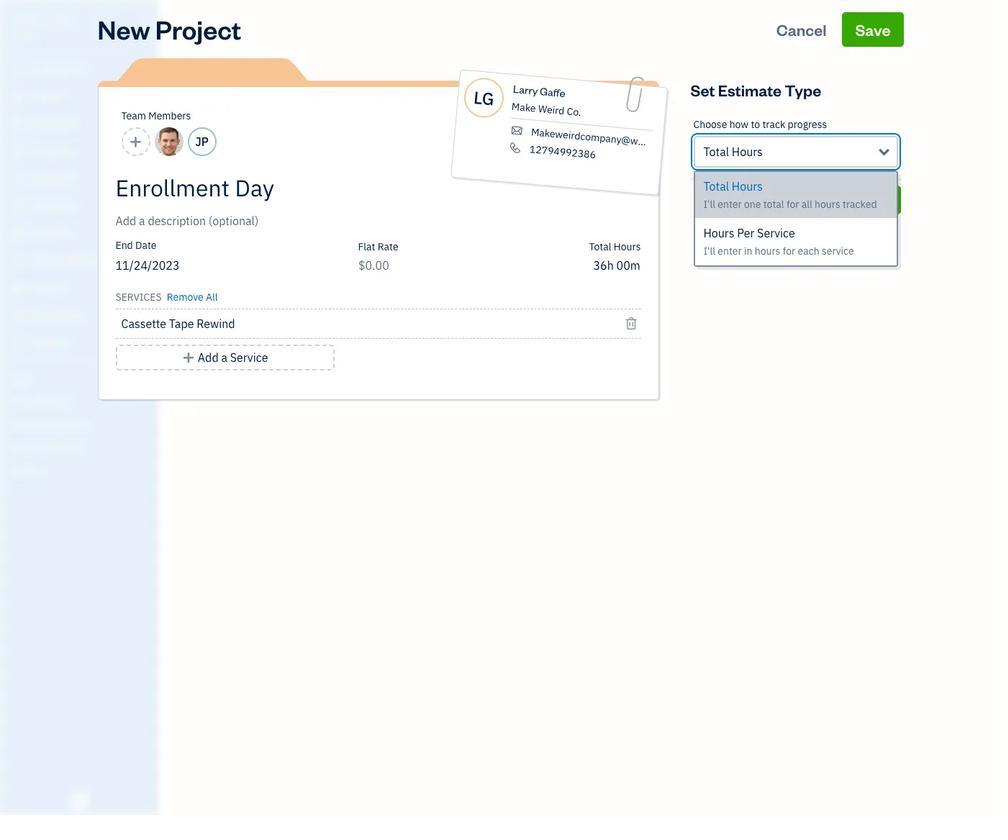Task type: describe. For each thing, give the bounding box(es) containing it.
how
[[730, 118, 749, 131]]

apps image
[[11, 373, 154, 384]]

End date in  format text field
[[116, 258, 291, 273]]

tracked
[[843, 198, 877, 211]]

project
[[155, 12, 241, 46]]

larry gaffe make weird co.
[[511, 82, 582, 119]]

done
[[857, 192, 888, 208]]

hours inside hours per service i'll enter in hours for each service
[[755, 245, 781, 258]]

estimate image
[[9, 117, 27, 132]]

expense image
[[9, 199, 27, 214]]

invoice image
[[9, 145, 27, 159]]

add a service
[[198, 351, 268, 365]]

all
[[802, 198, 813, 211]]

timer image
[[9, 254, 27, 269]]

total
[[764, 198, 785, 211]]

service
[[822, 245, 854, 258]]

track
[[763, 118, 786, 131]]

choose
[[694, 118, 727, 131]]

done button
[[844, 186, 901, 215]]

new project
[[98, 12, 241, 46]]

choose how to track progress
[[694, 118, 827, 131]]

inc
[[55, 13, 76, 27]]

cassette tape rewind
[[121, 317, 235, 331]]

flat
[[358, 240, 375, 253]]

progress
[[788, 118, 827, 131]]

envelope image
[[509, 124, 524, 137]]

remove all button
[[164, 286, 218, 306]]

choose how to track progress element
[[691, 107, 901, 180]]

larry
[[513, 82, 538, 98]]

total hours i'll enter one total for all hours tracked
[[704, 179, 877, 211]]

flat rate
[[358, 240, 399, 253]]

save
[[856, 19, 891, 40]]

save button
[[843, 12, 904, 47]]

1 vertical spatial cancel button
[[691, 186, 835, 215]]

total inside field
[[704, 145, 729, 159]]

rate
[[378, 240, 399, 253]]

turtle
[[12, 13, 53, 27]]

service for a
[[230, 351, 268, 365]]

team
[[121, 109, 146, 122]]

freshbooks image
[[68, 793, 91, 810]]

end
[[116, 239, 133, 252]]

Hourly Budget text field
[[594, 258, 641, 273]]

0 horizontal spatial total hours
[[589, 240, 641, 253]]

0 vertical spatial cancel
[[777, 19, 827, 40]]

settings image
[[11, 465, 154, 477]]

1 vertical spatial cancel
[[742, 192, 784, 208]]

tape
[[169, 317, 194, 331]]

remove
[[167, 291, 204, 304]]

total hours inside total hours field
[[704, 145, 763, 159]]

hours inside the total hours i'll enter one total for all hours tracked
[[815, 198, 841, 211]]

i'll inside the total hours i'll enter one total for all hours tracked
[[704, 198, 716, 211]]

dashboard image
[[9, 63, 27, 77]]

gaffe
[[539, 84, 566, 100]]

hours inside the total hours i'll enter one total for all hours tracked
[[732, 179, 763, 194]]

lg
[[473, 85, 495, 110]]

all
[[206, 291, 218, 304]]

hours per service i'll enter in hours for each service
[[704, 226, 854, 258]]

12794992386
[[529, 143, 596, 161]]

phone image
[[507, 142, 523, 154]]

remove project service image
[[625, 315, 638, 333]]

i'll inside hours per service i'll enter in hours for each service
[[704, 245, 716, 258]]



Task type: vqa. For each thing, say whether or not it's contained in the screenshot.
SETTINGS image
yes



Task type: locate. For each thing, give the bounding box(es) containing it.
cancel button
[[764, 12, 840, 47], [691, 186, 835, 215]]

0 vertical spatial total hours
[[704, 145, 763, 159]]

service down total
[[757, 226, 795, 240]]

Project Name text field
[[116, 174, 512, 202]]

0 vertical spatial service
[[757, 226, 795, 240]]

hours up "one"
[[732, 179, 763, 194]]

make
[[511, 100, 536, 115]]

add a service button
[[116, 345, 335, 371]]

per
[[737, 226, 755, 240]]

hours down to
[[732, 145, 763, 159]]

hours left per
[[704, 226, 735, 240]]

enter inside hours per service i'll enter in hours for each service
[[718, 245, 742, 258]]

co.
[[566, 105, 582, 119]]

1 horizontal spatial hours
[[815, 198, 841, 211]]

0 horizontal spatial hours
[[755, 245, 781, 258]]

services
[[116, 291, 162, 304]]

cancel button up per
[[691, 186, 835, 215]]

total inside the total hours i'll enter one total for all hours tracked
[[704, 179, 729, 194]]

0 horizontal spatial service
[[230, 351, 268, 365]]

cancel up per
[[742, 192, 784, 208]]

total
[[704, 145, 729, 159], [704, 179, 729, 194], [589, 240, 612, 253]]

Project Description text field
[[116, 212, 512, 230]]

Estimate Type field
[[694, 136, 898, 168]]

1 vertical spatial service
[[230, 351, 268, 365]]

service for per
[[757, 226, 795, 240]]

turtle inc owner
[[12, 13, 76, 40]]

each
[[798, 245, 820, 258]]

weird
[[538, 102, 565, 117]]

1 vertical spatial total
[[704, 179, 729, 194]]

estimate
[[718, 80, 782, 100]]

in
[[744, 245, 753, 258]]

service inside add a service button
[[230, 351, 268, 365]]

enter inside the total hours i'll enter one total for all hours tracked
[[718, 198, 742, 211]]

0 vertical spatial cancel button
[[764, 12, 840, 47]]

total hours up hourly budget text field
[[589, 240, 641, 253]]

for left all
[[787, 198, 799, 211]]

bank connections image
[[11, 442, 154, 454]]

members
[[149, 109, 191, 122]]

set
[[691, 80, 715, 100]]

set estimate type
[[691, 80, 822, 100]]

2 enter from the top
[[718, 245, 742, 258]]

1 vertical spatial total hours
[[589, 240, 641, 253]]

cancel button up type
[[764, 12, 840, 47]]

hours
[[732, 145, 763, 159], [732, 179, 763, 194], [704, 226, 735, 240], [614, 240, 641, 253]]

chart image
[[9, 309, 27, 323]]

items and services image
[[11, 419, 154, 431]]

i'll left "one"
[[704, 198, 716, 211]]

1 vertical spatial for
[[783, 245, 796, 258]]

hours per service option
[[695, 219, 897, 266]]

1 vertical spatial enter
[[718, 245, 742, 258]]

for
[[787, 198, 799, 211], [783, 245, 796, 258]]

i'll
[[704, 198, 716, 211], [704, 245, 716, 258]]

1 vertical spatial hours
[[755, 245, 781, 258]]

plus image
[[182, 349, 195, 366]]

services remove all
[[116, 291, 218, 304]]

1 i'll from the top
[[704, 198, 716, 211]]

hours right in
[[755, 245, 781, 258]]

enter
[[718, 198, 742, 211], [718, 245, 742, 258]]

project image
[[9, 227, 27, 241]]

rewind
[[197, 317, 235, 331]]

team members
[[121, 109, 191, 122]]

Amount (USD) text field
[[358, 258, 390, 273]]

0 vertical spatial total
[[704, 145, 729, 159]]

to
[[751, 118, 760, 131]]

total hours
[[704, 145, 763, 159], [589, 240, 641, 253]]

2 vertical spatial total
[[589, 240, 612, 253]]

1 horizontal spatial service
[[757, 226, 795, 240]]

owner
[[12, 29, 38, 40]]

makeweirdcompany@weird.co
[[530, 125, 669, 150]]

service
[[757, 226, 795, 240], [230, 351, 268, 365]]

new
[[98, 12, 150, 46]]

money image
[[9, 282, 27, 296]]

0 vertical spatial enter
[[718, 198, 742, 211]]

client image
[[9, 90, 27, 104]]

for inside hours per service i'll enter in hours for each service
[[783, 245, 796, 258]]

add team member image
[[129, 133, 142, 150]]

jp
[[195, 135, 209, 149]]

cassette
[[121, 317, 166, 331]]

list box
[[695, 172, 897, 266]]

i'll left in
[[704, 245, 716, 258]]

0 vertical spatial for
[[787, 198, 799, 211]]

add
[[198, 351, 219, 365]]

report image
[[9, 336, 27, 351]]

date
[[135, 239, 157, 252]]

1 vertical spatial i'll
[[704, 245, 716, 258]]

1 enter from the top
[[718, 198, 742, 211]]

1 horizontal spatial total hours
[[704, 145, 763, 159]]

a
[[221, 351, 227, 365]]

hours right all
[[815, 198, 841, 211]]

payment image
[[9, 172, 27, 186]]

for inside the total hours i'll enter one total for all hours tracked
[[787, 198, 799, 211]]

0 vertical spatial hours
[[815, 198, 841, 211]]

end date
[[116, 239, 157, 252]]

one
[[744, 198, 761, 211]]

main element
[[0, 0, 194, 816]]

hours
[[815, 198, 841, 211], [755, 245, 781, 258]]

hours inside hours per service i'll enter in hours for each service
[[704, 226, 735, 240]]

0 vertical spatial i'll
[[704, 198, 716, 211]]

cancel up type
[[777, 19, 827, 40]]

type
[[785, 80, 822, 100]]

total hours down the how on the right of the page
[[704, 145, 763, 159]]

hours inside field
[[732, 145, 763, 159]]

for left each
[[783, 245, 796, 258]]

total hours option
[[695, 172, 897, 219]]

hours up hourly budget text field
[[614, 240, 641, 253]]

enter left "one"
[[718, 198, 742, 211]]

service right a
[[230, 351, 268, 365]]

service inside hours per service i'll enter in hours for each service
[[757, 226, 795, 240]]

team members image
[[11, 396, 154, 408]]

2 i'll from the top
[[704, 245, 716, 258]]

cancel
[[777, 19, 827, 40], [742, 192, 784, 208]]

enter left in
[[718, 245, 742, 258]]

list box containing total hours
[[695, 172, 897, 266]]



